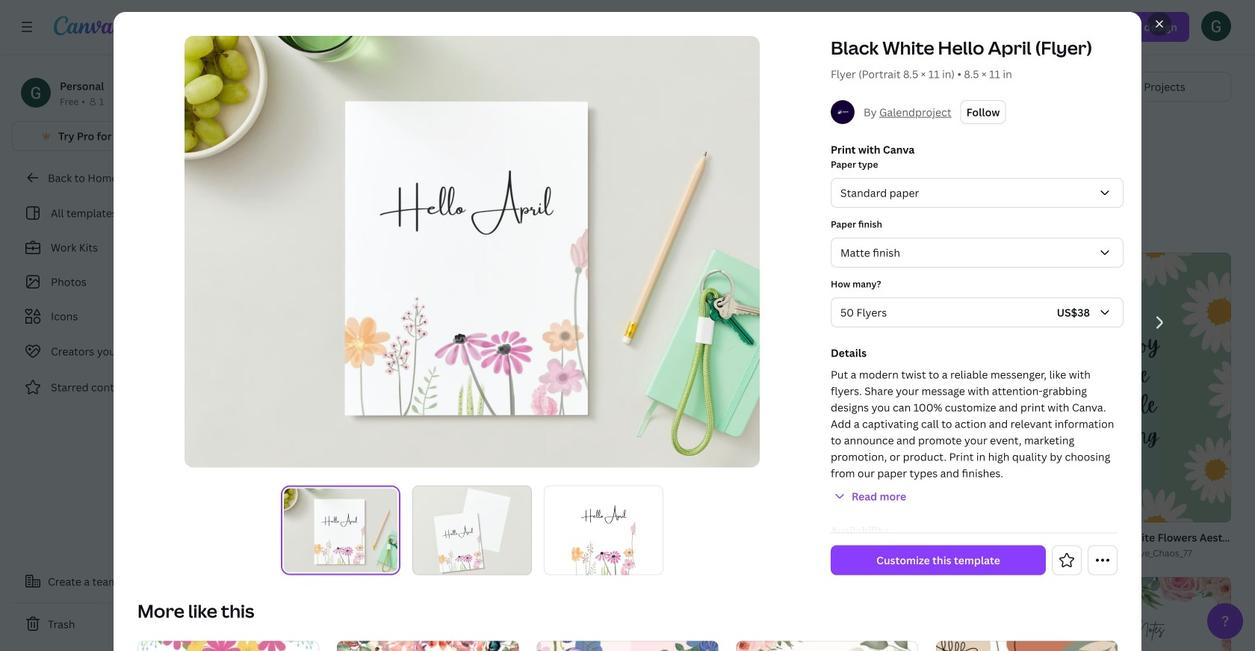 Task type: vqa. For each thing, say whether or not it's contained in the screenshot.
Resumes
no



Task type: locate. For each thing, give the bounding box(es) containing it.
black white hello april (flyer) image
[[206, 253, 397, 522], [572, 486, 636, 575]]

None button
[[831, 178, 1124, 208], [831, 238, 1124, 268], [831, 298, 1124, 327], [831, 178, 1124, 208], [831, 238, 1124, 268], [831, 298, 1124, 327]]

Templates button
[[972, 75, 1099, 99]]

None search field
[[666, 12, 986, 42]]

pink and green pastel watercolor floral elegant wedding invitation flyer image
[[737, 641, 919, 651]]

white and green colorful spring festival flyer image
[[138, 641, 319, 651]]

1 horizontal spatial black white hello april (flyer) image
[[572, 486, 636, 575]]

top level navigation element
[[132, 12, 630, 42]]

yellow watercolor wild flowers notes a4 document image
[[415, 253, 606, 522]]

pretty pastel floral flower instagram frame image
[[624, 498, 814, 651]]

pink floral watercolor scripture instagram post image
[[624, 253, 814, 443]]



Task type: describe. For each thing, give the bounding box(es) containing it.
red and white simple spring festival sale flyer image
[[337, 641, 519, 651]]

0 horizontal spatial black white hello april (flyer) image
[[206, 253, 397, 522]]

Projects button
[[1102, 75, 1229, 99]]

colorful modern bold flowers illustration spring picnic flyer image
[[832, 648, 1023, 651]]

green and white flowers aesthetic motivational quote poster image
[[1041, 253, 1232, 522]]

black and cream delicate hello quote poster image
[[415, 577, 606, 651]]

pink green floral my notes a4 document image
[[1041, 577, 1232, 651]]

pink and blue illustrative welcome spring flyer image
[[537, 641, 719, 651]]

brown & green aesthetic congratulations flyer (a4) image
[[936, 641, 1118, 651]]

hello may (flyer) image
[[206, 577, 397, 651]]



